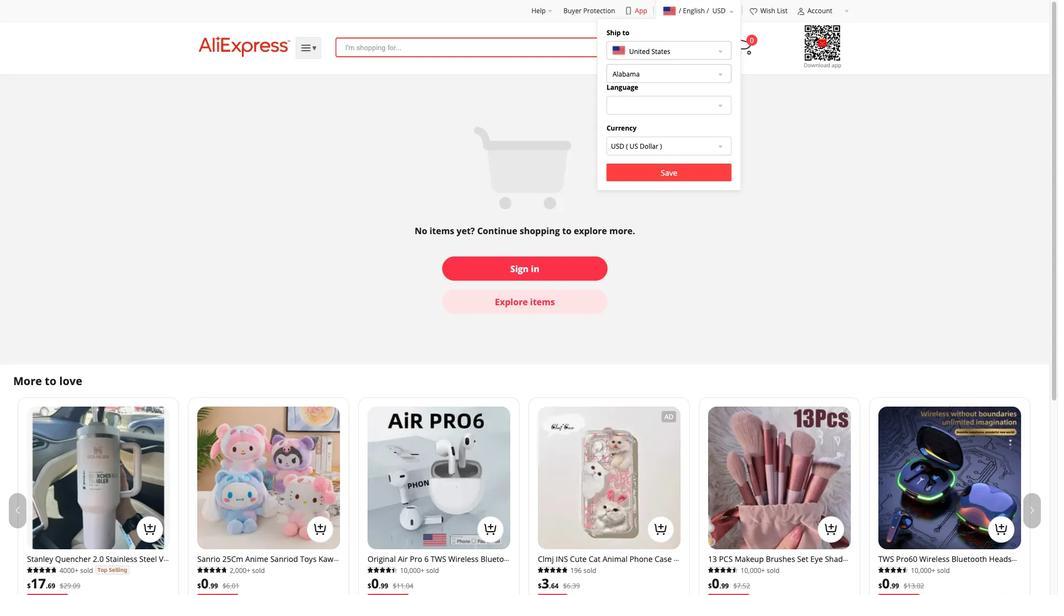 Task type: locate. For each thing, give the bounding box(es) containing it.
1 vertical spatial items
[[530, 296, 555, 308]]

sold up xiaomi
[[426, 566, 439, 575]]

ad
[[665, 412, 674, 421]]

w
[[708, 565, 714, 575]]

coffee
[[138, 575, 161, 586]]

2 10,000+ from the left
[[741, 566, 765, 575]]

headphones up xiaomi
[[418, 565, 464, 575]]

oft
[[197, 575, 207, 586]]

size image inside wish list link
[[750, 7, 758, 16]]

$ down 'w'
[[708, 581, 712, 591]]

pro up 8
[[586, 565, 598, 575]]

s inside the stanley quencher 2.0  stainless steel va cuum insulated tumbler with lid and s traw 40oz thermal travel mug coffee h ot cup
[[163, 565, 167, 575]]

1 10,000+ sold from the left
[[400, 566, 439, 575]]

ot
[[27, 586, 34, 595]]

mini inside original air pro 6 tws wireless bluetoo th earphones headphones mini earpon e headset for xiaomi android apple ip hone earbuds
[[466, 565, 481, 575]]

1 horizontal spatial pro
[[586, 565, 598, 575]]

2 99 from the left
[[381, 581, 388, 591]]

5 sold from the left
[[767, 566, 780, 575]]

0 horizontal spatial x
[[335, 575, 340, 586]]

earphones up $11.04
[[377, 565, 416, 575]]

$ inside $ 17 . 69 $29.09
[[27, 581, 31, 591]]

0 horizontal spatial earbuds
[[388, 586, 418, 595]]

1 10,000+ from the left
[[400, 566, 425, 575]]

99 inside the $ 0 . 99 $13.02
[[892, 581, 900, 591]]

insulated
[[49, 565, 83, 575]]

0 vertical spatial headset
[[989, 554, 1019, 565]]

air inside original air pro 6 tws wireless bluetoo th earphones headphones mini earpon e headset for xiaomi android apple ip hone earbuds
[[398, 554, 408, 565]]

1 size image from the left
[[750, 7, 758, 16]]

/ english / usd
[[679, 6, 726, 15]]

$ left the cup at the bottom left of page
[[27, 581, 31, 591]]

1 horizontal spatial headset
[[989, 554, 1019, 565]]

$ down i
[[197, 581, 201, 591]]

earphones inside original air pro 6 tws wireless bluetoo th earphones headphones mini earpon e headset for xiaomi android apple ip hone earbuds
[[377, 565, 416, 575]]

items for explore
[[530, 296, 555, 308]]

0 vertical spatial air
[[398, 554, 408, 565]]

99 inside $ 0 . 99 $11.04
[[381, 581, 388, 591]]

5 $ from the left
[[708, 581, 712, 591]]

mic
[[896, 565, 909, 575]]

0 horizontal spatial size image
[[750, 7, 758, 16]]

4 $ from the left
[[538, 581, 542, 591]]

more to love
[[13, 373, 82, 389]]

6 $ from the left
[[879, 581, 883, 591]]

2 mini from the left
[[622, 565, 638, 575]]

cancelling
[[965, 565, 1002, 575]]

2 sold from the left
[[252, 566, 265, 575]]

2 tws from the left
[[879, 554, 894, 565]]

$
[[27, 581, 31, 591], [197, 581, 201, 591], [368, 581, 371, 591], [538, 581, 542, 591], [708, 581, 712, 591], [879, 581, 883, 591]]

. inside $ 0 . 99 $6.01
[[209, 581, 211, 591]]

0 horizontal spatial tws
[[431, 554, 447, 565]]

0 left bag
[[712, 575, 720, 593]]

soft down 12 at the bottom right of page
[[615, 575, 630, 586]]

1 horizontal spatial x
[[650, 565, 655, 575]]

more
[[13, 373, 42, 389]]

10,000+ sold up $13.02
[[911, 566, 950, 575]]

usd ( us dollar ) link
[[611, 137, 662, 155]]

mini inside clmj ins cute cat animal phone case f or iphone 13 pro 11 12 mini 14 x xs ma x xr se 2020 7 8 plus soft silicone prote ctive cover
[[622, 565, 638, 575]]

1 vertical spatial usd
[[611, 141, 624, 150]]

mini up android
[[466, 565, 481, 575]]

$ inside the $ 0 . 99 $13.02
[[879, 581, 883, 591]]

1 horizontal spatial earphones
[[927, 575, 966, 586]]

13 inside the 13 pcs makeup brushes set eye shado w foundation women cosmetic brush eyeshadow blush beauty soft make up tools bag
[[708, 554, 717, 565]]

$13.02
[[904, 581, 925, 591]]

save
[[661, 167, 678, 178]]

1 horizontal spatial air
[[968, 575, 978, 586]]

. for $ 3 . 64 $6.39
[[549, 581, 551, 591]]

10,000+ sold for noise
[[911, 566, 950, 575]]

2 size image from the left
[[797, 7, 806, 16]]

size image left wish
[[750, 7, 758, 16]]

1 / from the left
[[679, 6, 681, 15]]

and
[[147, 565, 161, 575]]

/ right english
[[707, 6, 709, 15]]

0 horizontal spatial /
[[679, 6, 681, 15]]

explore items
[[495, 296, 555, 308]]

wireless up android
[[449, 554, 479, 565]]

thermal
[[64, 575, 94, 586]]

save button
[[607, 164, 732, 181]]

11
[[600, 565, 609, 575]]

with
[[117, 565, 132, 575], [879, 565, 894, 575]]

1 horizontal spatial 10,000+ sold
[[741, 566, 780, 575]]

account
[[808, 6, 833, 15]]

10,000+ sold up blush
[[741, 566, 780, 575]]

doll
[[268, 575, 282, 586]]

s up h
[[163, 565, 167, 575]]

$11.04
[[393, 581, 414, 591]]

1 tws from the left
[[431, 554, 447, 565]]

iphone
[[548, 565, 573, 575]]

size image right list
[[797, 7, 806, 16]]

0 horizontal spatial bluetooth
[[890, 575, 925, 586]]

0 horizontal spatial wireless
[[449, 554, 479, 565]]

sold
[[80, 566, 93, 575], [252, 566, 265, 575], [426, 566, 439, 575], [584, 566, 597, 575], [767, 566, 780, 575], [937, 566, 950, 575]]

pro down the cancelling
[[980, 575, 992, 586]]

1 mini from the left
[[466, 565, 481, 575]]

10,000+ for headset
[[400, 566, 425, 575]]

(
[[626, 141, 628, 150]]

0 horizontal spatial mini
[[466, 565, 481, 575]]

. inside the $ 0 . 99 $13.02
[[890, 581, 892, 591]]

earbuds down for
[[388, 586, 418, 595]]

. inside $ 0 . 99 $11.04
[[379, 581, 381, 591]]

0 horizontal spatial soft
[[615, 575, 630, 586]]

0 horizontal spatial air
[[398, 554, 408, 565]]

usd left (
[[611, 141, 624, 150]]

soft down cosmetic
[[800, 575, 814, 586]]

$ inside $ 0 . 99 $11.04
[[368, 581, 371, 591]]

99 right oft
[[211, 581, 218, 591]]

1 horizontal spatial with
[[879, 565, 894, 575]]

va
[[159, 554, 168, 565]]

buyer protection link
[[564, 6, 615, 15]]

99
[[211, 581, 218, 591], [381, 581, 388, 591], [722, 581, 729, 591], [892, 581, 900, 591]]

2 wireless from the left
[[920, 554, 950, 565]]

0 horizontal spatial items
[[430, 225, 454, 237]]

animals
[[237, 575, 266, 586]]

to left explore
[[562, 225, 572, 237]]

2 horizontal spatial to
[[623, 28, 630, 37]]

s inside the sanrio 25cm anime sanriod toys kawai i kuromi mymelody cinnamorol plush s oft stuffed animals doll plushie pillow x mas gift decor
[[335, 565, 340, 575]]

wireless
[[449, 554, 479, 565], [920, 554, 950, 565]]

sign in button
[[442, 257, 608, 281]]

1 horizontal spatial /
[[707, 6, 709, 15]]

plush
[[314, 565, 333, 575]]

1 horizontal spatial usd
[[713, 6, 726, 15]]

headset up hone
[[374, 575, 404, 586]]

5 . from the left
[[720, 581, 722, 591]]

1 horizontal spatial wireless
[[920, 554, 950, 565]]

2.0
[[93, 554, 104, 565]]

sold for $ 0 . 99 $6.01
[[252, 566, 265, 575]]

99 inside $ 0 . 99 $6.01
[[211, 581, 218, 591]]

th
[[368, 565, 375, 575]]

0
[[750, 36, 754, 45], [201, 575, 209, 593], [371, 575, 379, 593], [712, 575, 720, 593], [883, 575, 890, 593]]

with up 'eo' on the right
[[879, 565, 894, 575]]

0 vertical spatial headphones
[[418, 565, 464, 575]]

android
[[446, 575, 475, 586]]

x left xs
[[650, 565, 655, 575]]

0 horizontal spatial 13
[[575, 565, 584, 575]]

with inside tws pro60 wireless bluetooth headset with mic earbuds noise cancelling ster eo bluetooth earphones air pro 60 wir eless headphones
[[879, 565, 894, 575]]

$ inside $ 0 . 99 $6.01
[[197, 581, 201, 591]]

0 horizontal spatial pro
[[410, 554, 422, 565]]

usd
[[713, 6, 726, 15], [611, 141, 624, 150]]

sold down brushes
[[767, 566, 780, 575]]

13 up 'w'
[[708, 554, 717, 565]]

wir
[[1005, 575, 1017, 586]]

2 vertical spatial to
[[45, 373, 56, 389]]

sold left the cancelling
[[937, 566, 950, 575]]

1 horizontal spatial 13
[[708, 554, 717, 565]]

to for more to love
[[45, 373, 56, 389]]

10,000+ up $13.02
[[911, 566, 936, 575]]

0 horizontal spatial 10,000+ sold
[[400, 566, 439, 575]]

sold up '7'
[[584, 566, 597, 575]]

4 sold from the left
[[584, 566, 597, 575]]

3 99 from the left
[[722, 581, 729, 591]]

0 vertical spatial to
[[623, 28, 630, 37]]

$ 3 . 64 $6.39
[[538, 575, 580, 593]]

99 for mas
[[211, 581, 218, 591]]

69
[[48, 581, 55, 591]]

2 horizontal spatial pro
[[980, 575, 992, 586]]

/ left english
[[679, 6, 681, 15]]

cup
[[36, 586, 51, 595]]

items right no
[[430, 225, 454, 237]]

0 vertical spatial earbuds
[[911, 565, 940, 575]]

sanriod
[[270, 554, 298, 565]]

x right the pillow
[[335, 575, 340, 586]]

air right original in the left of the page
[[398, 554, 408, 565]]

1 with from the left
[[117, 565, 132, 575]]

tws inside tws pro60 wireless bluetooth headset with mic earbuds noise cancelling ster eo bluetooth earphones air pro 60 wir eless headphones
[[879, 554, 894, 565]]

. inside $ 3 . 64 $6.39
[[549, 581, 551, 591]]

3 10,000+ from the left
[[911, 566, 936, 575]]

brushes
[[766, 554, 795, 565]]

travel
[[96, 575, 118, 586]]

13 pcs makeup brushes set eye shado w foundation women cosmetic brush eyeshadow blush beauty soft make up tools bag
[[708, 554, 848, 595]]

1 vertical spatial earbuds
[[388, 586, 418, 595]]

3 sold from the left
[[426, 566, 439, 575]]

0 horizontal spatial to
[[45, 373, 56, 389]]

s down kawai
[[335, 565, 340, 575]]

pro left 6
[[410, 554, 422, 565]]

headphones inside tws pro60 wireless bluetooth headset with mic earbuds noise cancelling ster eo bluetooth earphones air pro 60 wir eless headphones
[[899, 586, 945, 595]]

2 10,000+ sold from the left
[[741, 566, 780, 575]]

size image inside the account link
[[797, 7, 806, 16]]

2,000+ sold
[[230, 566, 265, 575]]

to left love
[[45, 373, 56, 389]]

0 horizontal spatial earphones
[[377, 565, 416, 575]]

196 sold
[[571, 566, 597, 575]]

pillow
[[312, 575, 333, 586]]

1 soft from the left
[[615, 575, 630, 586]]

air inside tws pro60 wireless bluetooth headset with mic earbuds noise cancelling ster eo bluetooth earphones air pro 60 wir eless headphones
[[968, 575, 978, 586]]

$ inside $ 3 . 64 $6.39
[[538, 581, 542, 591]]

. for $ 0 . 99 $11.04
[[379, 581, 381, 591]]

mini left 14
[[622, 565, 638, 575]]

2 soft from the left
[[800, 575, 814, 586]]

quencher
[[55, 554, 91, 565]]

eo
[[879, 575, 888, 586]]

. for $ 0 . 99 $7.52
[[720, 581, 722, 591]]

sold up thermal
[[80, 566, 93, 575]]

99 for headphones
[[892, 581, 900, 591]]

2 s from the left
[[335, 565, 340, 575]]

sold down anime in the left of the page
[[252, 566, 265, 575]]

10,000+ sold down 6
[[400, 566, 439, 575]]

0 for 13 pcs makeup brushes set eye shado w foundation women cosmetic brush eyeshadow blush beauty soft make up tools bag
[[712, 575, 720, 593]]

tws left pro60
[[879, 554, 894, 565]]

earbuds up $13.02
[[911, 565, 940, 575]]

0 down original in the left of the page
[[371, 575, 379, 593]]

original
[[368, 554, 396, 565]]

$ inside $ 0 . 99 $7.52
[[708, 581, 712, 591]]

10,000+ down makeup
[[741, 566, 765, 575]]

wireless inside tws pro60 wireless bluetooth headset with mic earbuds noise cancelling ster eo bluetooth earphones air pro 60 wir eless headphones
[[920, 554, 950, 565]]

3 10,000+ sold from the left
[[911, 566, 950, 575]]

f
[[674, 554, 678, 565]]

2 with from the left
[[879, 565, 894, 575]]

1 horizontal spatial tws
[[879, 554, 894, 565]]

1 horizontal spatial headphones
[[899, 586, 945, 595]]

1 wireless from the left
[[449, 554, 479, 565]]

10,000+ for earphones
[[911, 566, 936, 575]]

cat
[[589, 554, 601, 565]]

soft inside clmj ins cute cat animal phone case f or iphone 13 pro 11 12 mini 14 x xs ma x xr se 2020 7 8 plus soft silicone prote ctive cover
[[615, 575, 630, 586]]

0 horizontal spatial s
[[163, 565, 167, 575]]

2 $ from the left
[[197, 581, 201, 591]]

1 sold from the left
[[80, 566, 93, 575]]

sold for $ 0 . 99 $7.52
[[767, 566, 780, 575]]

60
[[994, 575, 1003, 586]]

buyer protection
[[564, 6, 615, 15]]

headphones down 'mic'
[[899, 586, 945, 595]]

2 / from the left
[[707, 6, 709, 15]]

3 $ from the left
[[368, 581, 371, 591]]

13 down cute
[[575, 565, 584, 575]]

size image for wish list
[[750, 7, 758, 16]]

3 . from the left
[[379, 581, 381, 591]]

6 . from the left
[[890, 581, 892, 591]]

ma
[[667, 565, 679, 575]]

0 left 'mic'
[[883, 575, 890, 593]]

traw
[[27, 575, 43, 586]]

1 horizontal spatial to
[[562, 225, 572, 237]]

to right 'ship'
[[623, 28, 630, 37]]

99 left bag
[[722, 581, 729, 591]]

wish list link
[[750, 6, 788, 16]]

tws inside original air pro 6 tws wireless bluetoo th earphones headphones mini earpon e headset for xiaomi android apple ip hone earbuds
[[431, 554, 447, 565]]

bluetooth up the cancelling
[[952, 554, 987, 565]]

2 horizontal spatial 10,000+
[[911, 566, 936, 575]]

ship
[[607, 28, 621, 37]]

1 horizontal spatial items
[[530, 296, 555, 308]]

phone
[[630, 554, 653, 565]]

mymelody
[[230, 565, 267, 575]]

0 horizontal spatial headphones
[[418, 565, 464, 575]]

0 right i
[[201, 575, 209, 593]]

items right explore
[[530, 296, 555, 308]]

$ left $13.02
[[879, 581, 883, 591]]

headset inside original air pro 6 tws wireless bluetoo th earphones headphones mini earpon e headset for xiaomi android apple ip hone earbuds
[[374, 575, 404, 586]]

to for ship to
[[623, 28, 630, 37]]

4000+ sold
[[60, 566, 93, 575]]

explore
[[574, 225, 607, 237]]

bluetooth down 'mic'
[[890, 575, 925, 586]]

1 s from the left
[[163, 565, 167, 575]]

$ for $ 0 . 99 $6.01
[[197, 581, 201, 591]]

2 horizontal spatial 10,000+ sold
[[911, 566, 950, 575]]

4 99 from the left
[[892, 581, 900, 591]]

7
[[586, 575, 590, 586]]

1 vertical spatial air
[[968, 575, 978, 586]]

sold for $ 3 . 64 $6.39
[[584, 566, 597, 575]]

0 horizontal spatial with
[[117, 565, 132, 575]]

1 vertical spatial headphones
[[899, 586, 945, 595]]

x inside the sanrio 25cm anime sanriod toys kawai i kuromi mymelody cinnamorol plush s oft stuffed animals doll plushie pillow x mas gift decor
[[335, 575, 340, 586]]

$ down th
[[368, 581, 371, 591]]

1 horizontal spatial size image
[[797, 7, 806, 16]]

usd right english
[[713, 6, 726, 15]]

13
[[708, 554, 717, 565], [575, 565, 584, 575]]

1 horizontal spatial earbuds
[[911, 565, 940, 575]]

cuum
[[27, 565, 47, 575]]

with down stainless
[[117, 565, 132, 575]]

sold for $ 17 . 69 $29.09
[[80, 566, 93, 575]]

12
[[611, 565, 620, 575]]

1 horizontal spatial soft
[[800, 575, 814, 586]]

)
[[660, 141, 662, 150]]

4 . from the left
[[549, 581, 551, 591]]

wish list
[[761, 6, 788, 15]]

wireless up noise
[[920, 554, 950, 565]]

0 for original air pro 6 tws wireless bluetoo th earphones headphones mini earpon e headset for xiaomi android apple ip hone earbuds
[[371, 575, 379, 593]]

10,000+ sold for foundation
[[741, 566, 780, 575]]

pro
[[410, 554, 422, 565], [586, 565, 598, 575], [980, 575, 992, 586]]

1 horizontal spatial s
[[335, 565, 340, 575]]

pcs
[[719, 554, 733, 565]]

$ for $ 0 . 99 $7.52
[[708, 581, 712, 591]]

99 right e
[[381, 581, 388, 591]]

1 $ from the left
[[27, 581, 31, 591]]

10,000+ up for
[[400, 566, 425, 575]]

air
[[398, 554, 408, 565], [968, 575, 978, 586]]

2 . from the left
[[209, 581, 211, 591]]

ctive
[[538, 586, 555, 595]]

headset up 'ster'
[[989, 554, 1019, 565]]

mini
[[466, 565, 481, 575], [622, 565, 638, 575]]

ster
[[1004, 565, 1018, 575]]

tws right 6
[[431, 554, 447, 565]]

with inside the stanley quencher 2.0  stainless steel va cuum insulated tumbler with lid and s traw 40oz thermal travel mug coffee h ot cup
[[117, 565, 132, 575]]

sign in
[[511, 263, 540, 275]]

0 vertical spatial items
[[430, 225, 454, 237]]

list
[[777, 6, 788, 15]]

99 right 'eo' on the right
[[892, 581, 900, 591]]

1 . from the left
[[46, 581, 48, 591]]

size image
[[750, 7, 758, 16], [797, 7, 806, 16]]

. inside $ 17 . 69 $29.09
[[46, 581, 48, 591]]

1 horizontal spatial mini
[[622, 565, 638, 575]]

1 vertical spatial headset
[[374, 575, 404, 586]]

air down the cancelling
[[968, 575, 978, 586]]

0 vertical spatial bluetooth
[[952, 554, 987, 565]]

more.
[[610, 225, 635, 237]]

items inside explore items link
[[530, 296, 555, 308]]

$ left xr
[[538, 581, 542, 591]]

or
[[538, 565, 546, 575]]

0 horizontal spatial headset
[[374, 575, 404, 586]]

x inside clmj ins cute cat animal phone case f or iphone 13 pro 11 12 mini 14 x xs ma x xr se 2020 7 8 plus soft silicone prote ctive cover
[[650, 565, 655, 575]]

99 inside $ 0 . 99 $7.52
[[722, 581, 729, 591]]

to
[[623, 28, 630, 37], [562, 225, 572, 237], [45, 373, 56, 389]]

. inside $ 0 . 99 $7.52
[[720, 581, 722, 591]]

earphones inside tws pro60 wireless bluetooth headset with mic earbuds noise cancelling ster eo bluetooth earphones air pro 60 wir eless headphones
[[927, 575, 966, 586]]

0 horizontal spatial 10,000+
[[400, 566, 425, 575]]

usd ( us dollar )
[[611, 141, 662, 150]]

1 horizontal spatial 10,000+
[[741, 566, 765, 575]]

1 99 from the left
[[211, 581, 218, 591]]

6 sold from the left
[[937, 566, 950, 575]]

earphones down noise
[[927, 575, 966, 586]]



Task type: vqa. For each thing, say whether or not it's contained in the screenshot.
4000+ on the left bottom of page
yes



Task type: describe. For each thing, give the bounding box(es) containing it.
wireless inside original air pro 6 tws wireless bluetoo th earphones headphones mini earpon e headset for xiaomi android apple ip hone earbuds
[[449, 554, 479, 565]]

bag
[[730, 586, 743, 595]]

buyer
[[564, 6, 582, 15]]

makeup
[[735, 554, 764, 565]]

stanley quencher 2.0  stainless steel va cuum insulated tumbler with lid and s traw 40oz thermal travel mug coffee h ot cup
[[27, 554, 169, 595]]

2020
[[566, 575, 584, 586]]

$6.39
[[563, 581, 580, 591]]

6
[[424, 554, 429, 565]]

set
[[797, 554, 809, 565]]

e
[[368, 575, 372, 586]]

size image for account
[[797, 7, 806, 16]]

united
[[629, 47, 650, 56]]

wish
[[761, 6, 776, 15]]

soft inside the 13 pcs makeup brushes set eye shado w foundation women cosmetic brush eyeshadow blush beauty soft make up tools bag
[[800, 575, 814, 586]]

1 vertical spatial bluetooth
[[890, 575, 925, 586]]

4000+
[[60, 566, 78, 575]]

headphones inside original air pro 6 tws wireless bluetoo th earphones headphones mini earpon e headset for xiaomi android apple ip hone earbuds
[[418, 565, 464, 575]]

$ 0 . 99 $13.02
[[879, 575, 925, 593]]

0 down wish list link
[[750, 36, 754, 45]]

shopping
[[520, 225, 560, 237]]

brush
[[825, 565, 846, 575]]

clmj
[[538, 554, 554, 565]]

no items yet? continue shopping to explore more.
[[415, 225, 635, 237]]

alabama link
[[607, 64, 732, 83]]

0 for tws pro60 wireless bluetooth headset with mic earbuds noise cancelling ster eo bluetooth earphones air pro 60 wir eless headphones
[[883, 575, 890, 593]]

original air pro 6 tws wireless bluetoo th earphones headphones mini earpon e headset for xiaomi android apple ip hone earbuds
[[368, 554, 509, 595]]

cosmetic
[[790, 565, 823, 575]]

$ for $ 3 . 64 $6.39
[[538, 581, 542, 591]]

mas
[[197, 586, 213, 595]]

make
[[816, 575, 836, 586]]

eless
[[879, 586, 897, 595]]

I'm shopping for... text field
[[345, 39, 713, 56]]

pro inside tws pro60 wireless bluetooth headset with mic earbuds noise cancelling ster eo bluetooth earphones air pro 60 wir eless headphones
[[980, 575, 992, 586]]

25cm
[[222, 554, 243, 565]]

64
[[551, 581, 559, 591]]

in
[[531, 263, 540, 275]]

196
[[571, 566, 582, 575]]

cover
[[557, 586, 577, 595]]

$6.01
[[223, 581, 239, 591]]

headset inside tws pro60 wireless bluetooth headset with mic earbuds noise cancelling ster eo bluetooth earphones air pro 60 wir eless headphones
[[989, 554, 1019, 565]]

2,000+
[[230, 566, 250, 575]]

case
[[655, 554, 672, 565]]

lid
[[134, 565, 145, 575]]

0 vertical spatial usd
[[713, 6, 726, 15]]

1 vertical spatial to
[[562, 225, 572, 237]]

currency
[[607, 123, 637, 132]]

10,000+ sold for earphones
[[400, 566, 439, 575]]

0 horizontal spatial usd
[[611, 141, 624, 150]]

xr
[[544, 575, 553, 586]]

40oz
[[45, 575, 62, 586]]

$ for $ 0 . 99 $13.02
[[879, 581, 883, 591]]

$7.52
[[734, 581, 750, 591]]

13 inside clmj ins cute cat animal phone case f or iphone 13 pro 11 12 mini 14 x xs ma x xr se 2020 7 8 plus soft silicone prote ctive cover
[[575, 565, 584, 575]]

0 for sanrio 25cm anime sanriod toys kawai i kuromi mymelody cinnamorol plush s oft stuffed animals doll plushie pillow x mas gift decor
[[201, 575, 209, 593]]

i
[[197, 565, 199, 575]]

silicone
[[632, 575, 659, 586]]

account link
[[797, 6, 849, 16]]

pro60
[[896, 554, 918, 565]]

tools
[[708, 586, 728, 595]]

pro inside clmj ins cute cat animal phone case f or iphone 13 pro 11 12 mini 14 x xs ma x xr se 2020 7 8 plus soft silicone prote ctive cover
[[586, 565, 598, 575]]

explore items link
[[442, 290, 608, 314]]

10,000+ for blush
[[741, 566, 765, 575]]

noise
[[942, 565, 963, 575]]

us
[[630, 141, 638, 150]]

bluetoo
[[481, 554, 509, 565]]

items for no
[[430, 225, 454, 237]]

cinnamorol
[[269, 565, 312, 575]]

99 for hone
[[381, 581, 388, 591]]

earbuds inside tws pro60 wireless bluetooth headset with mic earbuds noise cancelling ster eo bluetooth earphones air pro 60 wir eless headphones
[[911, 565, 940, 575]]

. for $ 17 . 69 $29.09
[[46, 581, 48, 591]]

. for $ 0 . 99 $13.02
[[890, 581, 892, 591]]

eyeshadow
[[708, 575, 749, 586]]

$ 0 . 99 $7.52
[[708, 575, 750, 593]]

plushie
[[284, 575, 310, 586]]

$29.09
[[60, 581, 80, 591]]

stanley
[[27, 554, 53, 565]]

decor
[[229, 586, 251, 595]]

ins
[[556, 554, 568, 565]]

sanrio
[[197, 554, 220, 565]]

tumbler
[[85, 565, 115, 575]]

beauty
[[773, 575, 798, 586]]

sold for $ 0 . 99 $11.04
[[426, 566, 439, 575]]

earbuds inside original air pro 6 tws wireless bluetoo th earphones headphones mini earpon e headset for xiaomi android apple ip hone earbuds
[[388, 586, 418, 595]]

$ for $ 0 . 99 $11.04
[[368, 581, 371, 591]]

1 horizontal spatial bluetooth
[[952, 554, 987, 565]]

tws pro60 wireless bluetooth headset with mic earbuds noise cancelling ster eo bluetooth earphones air pro 60 wir eless headphones
[[879, 554, 1019, 595]]

$ 0 . 99 $11.04
[[368, 575, 414, 593]]

pro inside original air pro 6 tws wireless bluetoo th earphones headphones mini earpon e headset for xiaomi android apple ip hone earbuds
[[410, 554, 422, 565]]

hone
[[368, 586, 386, 595]]

app
[[635, 6, 648, 15]]

14
[[640, 565, 648, 575]]

$ for $ 17 . 69 $29.09
[[27, 581, 31, 591]]

animal
[[603, 554, 628, 565]]

$ 0 . 99 $6.01
[[197, 575, 239, 593]]

for
[[406, 575, 418, 586]]

xs
[[657, 565, 665, 575]]

99 for bag
[[722, 581, 729, 591]]

protection
[[583, 6, 615, 15]]

download app image
[[790, 23, 856, 69]]

mug
[[120, 575, 136, 586]]

sold for $ 0 . 99 $13.02
[[937, 566, 950, 575]]

continue
[[477, 225, 518, 237]]

x
[[538, 575, 542, 586]]

up
[[838, 575, 848, 586]]

17
[[31, 575, 46, 593]]

. for $ 0 . 99 $6.01
[[209, 581, 211, 591]]

english
[[683, 6, 705, 15]]



